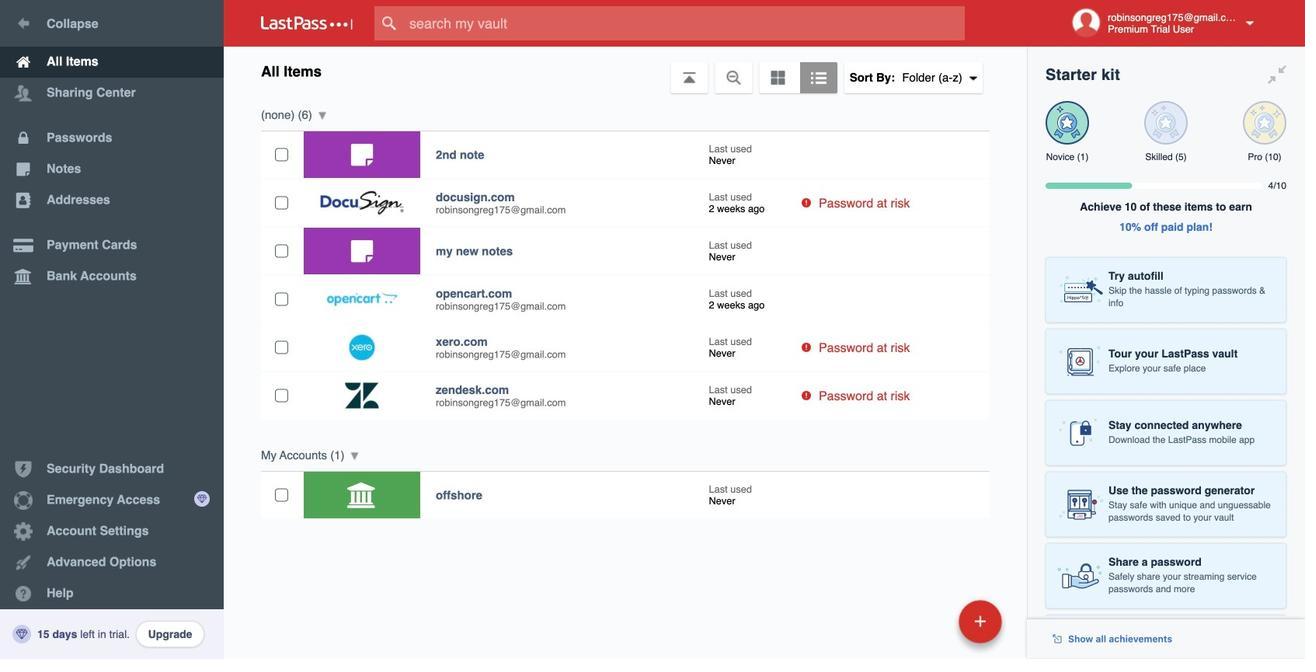 Task type: describe. For each thing, give the bounding box(es) containing it.
vault options navigation
[[224, 47, 1028, 93]]

new item element
[[852, 599, 1008, 644]]

main navigation navigation
[[0, 0, 224, 659]]

lastpass image
[[261, 16, 353, 30]]

new item navigation
[[852, 595, 1012, 659]]



Task type: locate. For each thing, give the bounding box(es) containing it.
search my vault text field
[[375, 6, 996, 40]]

Search search field
[[375, 6, 996, 40]]



Task type: vqa. For each thing, say whether or not it's contained in the screenshot.
clear search Image
no



